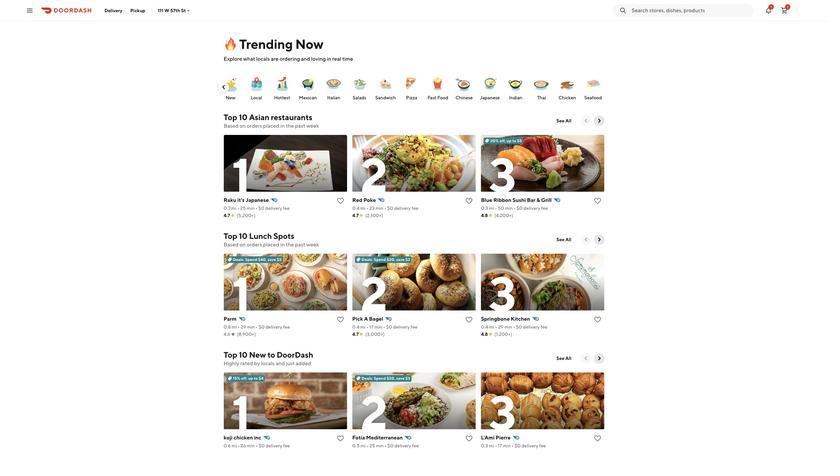 Task type: vqa. For each thing, say whether or not it's contained in the screenshot.
dishes
no



Task type: describe. For each thing, give the bounding box(es) containing it.
0.7
[[224, 206, 230, 211]]

min for pick a bagel
[[375, 325, 382, 330]]

0 vertical spatial locals
[[256, 56, 270, 62]]

$5 for 3
[[517, 139, 522, 143]]

highly
[[224, 361, 239, 367]]

food
[[437, 95, 448, 100]]

mexican
[[299, 95, 317, 100]]

raku  it's japanese
[[224, 197, 269, 204]]

loving
[[311, 56, 326, 62]]

0.5 mi • 25 min • $​0 delivery fee
[[352, 444, 419, 449]]

15% off, up to $4
[[233, 377, 264, 381]]

20%
[[490, 139, 499, 143]]

red
[[352, 197, 362, 204]]

0.6
[[224, 444, 231, 449]]

mi for koji chicken inc
[[232, 444, 237, 449]]

week for spots
[[306, 242, 319, 248]]

pickup
[[130, 8, 145, 13]]

delivery for parm
[[266, 325, 282, 330]]

$20, for top 10 lunch spots
[[387, 258, 395, 262]]

fee for fotia mediterranean
[[412, 444, 419, 449]]

delivery for raku  it's japanese
[[265, 206, 282, 211]]

blue ribbon sushi bar & grill
[[481, 197, 552, 204]]

sushi
[[513, 197, 526, 204]]

57th
[[170, 8, 180, 13]]

past for top 10 asian restaurants
[[295, 123, 305, 129]]

0.4 mi • 23 min • $​0 delivery fee
[[352, 206, 419, 211]]

rated
[[240, 361, 253, 367]]

placed for lunch
[[263, 242, 279, 248]]

fotia
[[352, 435, 365, 442]]

click to add this store to your saved list image for blue ribbon sushi bar & grill
[[594, 197, 602, 205]]

see for top 10 new to doordash
[[556, 356, 565, 362]]

0.3 mi • 50 min • $​0 delivery fee
[[481, 206, 548, 211]]

st
[[181, 8, 186, 13]]

top 10 lunch spots based on orders placed in the past week
[[224, 232, 319, 248]]

by
[[254, 361, 260, 367]]

koji
[[224, 435, 233, 442]]

top for top 10 new to doordash
[[224, 351, 237, 360]]

29 for parm
[[241, 325, 246, 330]]

0 vertical spatial japanese
[[480, 95, 500, 100]]

1 button
[[778, 4, 791, 17]]

previous button of carousel image for top 10 new to doordash
[[583, 356, 589, 362]]

$20, for top 10 new to doordash
[[387, 377, 395, 381]]

salads
[[353, 95, 366, 100]]

17 for pierre
[[498, 444, 502, 449]]

1 vertical spatial japanese
[[246, 197, 269, 204]]

25 for it's
[[240, 206, 246, 211]]

click to add this store to your saved list image for pick a bagel
[[465, 316, 473, 324]]

it's
[[237, 197, 245, 204]]

$​0 for fotia mediterranean
[[388, 444, 394, 449]]

bagel
[[369, 316, 383, 323]]

explore
[[224, 56, 242, 62]]

min for koji chicken inc
[[247, 444, 255, 449]]

min for springbone kitchen
[[504, 325, 512, 330]]

fee for springbone kitchen
[[541, 325, 547, 330]]

0 vertical spatial in
[[327, 56, 331, 62]]

20% off, up to $5
[[490, 139, 522, 143]]

fee for parm
[[283, 325, 290, 330]]

see all for top 10 lunch spots
[[556, 237, 571, 243]]

and inside top 10 new to doordash highly rated by locals and just added
[[276, 361, 285, 367]]

0.8
[[224, 325, 231, 330]]

3 for top 10 lunch spots
[[489, 266, 516, 322]]

parm
[[224, 316, 237, 323]]

top for top 10 asian restaurants
[[224, 113, 237, 122]]

🔥
[[224, 36, 237, 52]]

26
[[241, 444, 246, 449]]

kitchen
[[511, 316, 530, 323]]

deals: spend $40, save $5
[[233, 258, 282, 262]]

what
[[243, 56, 255, 62]]

on for asian
[[240, 123, 246, 129]]

pick a bagel
[[352, 316, 383, 323]]

off, for 1
[[241, 377, 247, 381]]

hottest
[[274, 95, 290, 100]]

0.4 for 2
[[352, 206, 360, 211]]

25 for mediterranean
[[369, 444, 375, 449]]

Store search: begin typing to search for stores available on DoorDash text field
[[632, 7, 750, 14]]

lunch
[[249, 232, 272, 241]]

fee for l'ami pierre
[[539, 444, 546, 449]]

top 10 new to doordash highly rated by locals and just added
[[224, 351, 313, 367]]

a
[[364, 316, 368, 323]]

chicken
[[559, 95, 576, 100]]

1 horizontal spatial previous button of carousel image
[[583, 118, 589, 124]]

ribbon
[[493, 197, 511, 204]]

0.4 mi • 17 min • $​0 delivery fee
[[352, 325, 417, 330]]

111
[[158, 8, 163, 13]]

mi for parm
[[232, 325, 237, 330]]

red poke
[[352, 197, 376, 204]]

fast food
[[428, 95, 448, 100]]

4.7 for 1
[[224, 213, 230, 219]]

delivery for red poke
[[394, 206, 411, 211]]

(4,200+)
[[494, 213, 513, 219]]

spots
[[273, 232, 294, 241]]

$40,
[[258, 258, 267, 262]]

$​0 for pick a bagel
[[386, 325, 392, 330]]

inc
[[254, 435, 261, 442]]

10 for lunch
[[239, 232, 248, 241]]

based for top 10 lunch spots
[[224, 242, 239, 248]]

the for restaurants
[[286, 123, 294, 129]]

fotia mediterranean
[[352, 435, 403, 442]]

time
[[342, 56, 353, 62]]

pick
[[352, 316, 363, 323]]

mi for fotia mediterranean
[[361, 444, 366, 449]]

$​0 for blue ribbon sushi bar & grill
[[517, 206, 523, 211]]

$4
[[259, 377, 264, 381]]

10 for new
[[239, 351, 248, 360]]

springbone kitchen
[[481, 316, 530, 323]]

see for top 10 lunch spots
[[556, 237, 565, 243]]

top for top 10 lunch spots
[[224, 232, 237, 241]]

grill
[[541, 197, 552, 204]]

see all for top 10 asian restaurants
[[556, 118, 571, 124]]

delivery for springbone kitchen
[[523, 325, 540, 330]]

are
[[271, 56, 279, 62]]

seafood
[[584, 95, 602, 100]]

(3,000+)
[[365, 332, 385, 338]]

delivery for l'ami pierre
[[522, 444, 538, 449]]

17 for a
[[369, 325, 374, 330]]

see all button for top 10 asian restaurants
[[553, 116, 575, 126]]

real
[[332, 56, 341, 62]]

0.6 mi • 26 min • $​0 delivery fee
[[224, 444, 290, 449]]

$​0 for springbone kitchen
[[516, 325, 522, 330]]

min for parm
[[247, 325, 255, 330]]

1 inside button
[[787, 5, 788, 9]]

click to add this store to your saved list image for red poke
[[465, 197, 473, 205]]

see all button for top 10 lunch spots
[[553, 235, 575, 245]]

sandwich
[[375, 95, 396, 100]]

0.4 for 3
[[481, 325, 488, 330]]

click to add this store to your saved list image for parm
[[336, 316, 344, 324]]

local
[[251, 95, 262, 100]]

chinese
[[456, 95, 473, 100]]

l'ami
[[481, 435, 495, 442]]

italian
[[327, 95, 340, 100]]

mi for l'ami pierre
[[489, 444, 494, 449]]

explore what locals are ordering and loving in real time
[[224, 56, 353, 62]]

0.4 down pick
[[352, 325, 360, 330]]

now
[[295, 36, 323, 52]]

in for restaurants
[[280, 123, 285, 129]]

poke
[[363, 197, 376, 204]]

ordering
[[280, 56, 300, 62]]

fee for blue ribbon sushi bar & grill
[[541, 206, 548, 211]]

mi for springbone kitchen
[[489, 325, 494, 330]]

pierre
[[496, 435, 511, 442]]

raku
[[224, 197, 236, 204]]

(1,200+)
[[494, 332, 512, 338]]

past for top 10 lunch spots
[[295, 242, 305, 248]]



Task type: locate. For each thing, give the bounding box(es) containing it.
to for 1
[[254, 377, 258, 381]]

4.7
[[224, 213, 230, 219], [352, 213, 359, 219], [352, 332, 359, 338]]

new
[[226, 95, 235, 100], [249, 351, 266, 360]]

(5,200+)
[[237, 213, 255, 219]]

$5 for 1
[[277, 258, 282, 262]]

111 w 57th st
[[158, 8, 186, 13]]

fee for pick a bagel
[[411, 325, 417, 330]]

min right 50
[[505, 206, 513, 211]]

1 vertical spatial next button of carousel image
[[596, 356, 602, 362]]

springbone
[[481, 316, 510, 323]]

up left the $4
[[248, 377, 253, 381]]

spend for doordash
[[374, 377, 386, 381]]

$​0 for red poke
[[387, 206, 393, 211]]

to right 20%
[[512, 139, 516, 143]]

29 for springbone kitchen
[[498, 325, 504, 330]]

1 vertical spatial see all
[[556, 237, 571, 243]]

fee for koji chicken inc
[[283, 444, 290, 449]]

4.7 down 0.7
[[224, 213, 230, 219]]

1
[[771, 5, 772, 9], [787, 5, 788, 9], [232, 147, 250, 203], [232, 266, 250, 322], [232, 385, 250, 441]]

17 down pierre
[[498, 444, 502, 449]]

0 vertical spatial orders
[[247, 123, 262, 129]]

mi
[[231, 206, 236, 211], [360, 206, 366, 211], [489, 206, 494, 211], [232, 325, 237, 330], [360, 325, 366, 330], [489, 325, 494, 330], [232, 444, 237, 449], [361, 444, 366, 449], [489, 444, 494, 449]]

111 w 57th st button
[[158, 8, 191, 13]]

0 horizontal spatial 25
[[240, 206, 246, 211]]

blue
[[481, 197, 492, 204]]

1 horizontal spatial click to add this store to your saved list image
[[594, 316, 602, 324]]

delivery button
[[100, 5, 126, 16]]

2 see all from the top
[[556, 237, 571, 243]]

orders for lunch
[[247, 242, 262, 248]]

delivery
[[265, 206, 282, 211], [394, 206, 411, 211], [524, 206, 540, 211], [266, 325, 282, 330], [393, 325, 410, 330], [523, 325, 540, 330], [266, 444, 282, 449], [394, 444, 411, 449], [522, 444, 538, 449]]

asian
[[249, 113, 269, 122]]

1 horizontal spatial off,
[[500, 139, 506, 143]]

all
[[565, 118, 571, 124], [565, 237, 571, 243], [565, 356, 571, 362]]

top left "asian"
[[224, 113, 237, 122]]

10 for asian
[[239, 113, 248, 122]]

1 vertical spatial 25
[[369, 444, 375, 449]]

1 top from the top
[[224, 113, 237, 122]]

1 vertical spatial to
[[267, 351, 275, 360]]

2 $3 from the top
[[405, 377, 410, 381]]

29 up (1,200+)
[[498, 325, 504, 330]]

2 based from the top
[[224, 242, 239, 248]]

15%
[[233, 377, 240, 381]]

chicken
[[234, 435, 253, 442]]

deals: spend $20, save $3 for top 10 new to doordash
[[362, 377, 410, 381]]

top down (5,200+)
[[224, 232, 237, 241]]

1 vertical spatial 10
[[239, 232, 248, 241]]

2 3 from the top
[[489, 266, 516, 322]]

orders inside top 10 asian restaurants based on orders placed in the past week
[[247, 123, 262, 129]]

min right 23
[[376, 206, 383, 211]]

10
[[239, 113, 248, 122], [239, 232, 248, 241], [239, 351, 248, 360]]

past inside top 10 lunch spots based on orders placed in the past week
[[295, 242, 305, 248]]

2 for top 10 lunch spots
[[360, 266, 387, 322]]

1 vertical spatial orders
[[247, 242, 262, 248]]

doordash
[[277, 351, 313, 360]]

top 10 asian restaurants based on orders placed in the past week
[[224, 113, 319, 129]]

off, for 3
[[500, 139, 506, 143]]

added
[[296, 361, 311, 367]]

0.8 mi • 29 min • $​0 delivery fee
[[224, 325, 290, 330]]

orders down lunch
[[247, 242, 262, 248]]

4.7 for 2
[[352, 213, 359, 219]]

fast
[[428, 95, 436, 100]]

min up (8,900+)
[[247, 325, 255, 330]]

1 vertical spatial $20,
[[387, 377, 395, 381]]

delivery for fotia mediterranean
[[394, 444, 411, 449]]

min right 26
[[247, 444, 255, 449]]

min down springbone kitchen
[[504, 325, 512, 330]]

and left 'loving'
[[301, 56, 310, 62]]

$3
[[405, 258, 410, 262], [405, 377, 410, 381]]

3 see all button from the top
[[553, 354, 575, 364]]

0 vertical spatial $5
[[517, 139, 522, 143]]

save for top 10 new to doordash
[[396, 377, 405, 381]]

1 vertical spatial based
[[224, 242, 239, 248]]

next button of carousel image
[[596, 237, 602, 243], [596, 356, 602, 362]]

min down "fotia mediterranean"
[[376, 444, 384, 449]]

based
[[224, 123, 239, 129], [224, 242, 239, 248]]

2 top from the top
[[224, 232, 237, 241]]

2 10 from the top
[[239, 232, 248, 241]]

0 vertical spatial next button of carousel image
[[596, 237, 602, 243]]

(8,900+)
[[237, 332, 256, 338]]

in down the spots
[[280, 242, 285, 248]]

japanese
[[480, 95, 500, 100], [246, 197, 269, 204]]

10 inside top 10 new to doordash highly rated by locals and just added
[[239, 351, 248, 360]]

min down pierre
[[503, 444, 511, 449]]

2 horizontal spatial to
[[512, 139, 516, 143]]

placed inside top 10 lunch spots based on orders placed in the past week
[[263, 242, 279, 248]]

locals
[[256, 56, 270, 62], [261, 361, 275, 367]]

25 down "fotia mediterranean"
[[369, 444, 375, 449]]

0.4 mi • 29 min • $​0 delivery fee
[[481, 325, 547, 330]]

min up (5,200+)
[[247, 206, 255, 211]]

0 vertical spatial previous button of carousel image
[[220, 84, 227, 91]]

0 vertical spatial new
[[226, 95, 235, 100]]

1 based from the top
[[224, 123, 239, 129]]

0 horizontal spatial new
[[226, 95, 235, 100]]

1 vertical spatial all
[[565, 237, 571, 243]]

2 0.3 from the top
[[481, 444, 488, 449]]

spend
[[245, 258, 257, 262], [374, 258, 386, 262], [374, 377, 386, 381]]

click to add this store to your saved list image for koji chicken inc
[[336, 435, 344, 443]]

orders down "asian"
[[247, 123, 262, 129]]

2 4.8 from the top
[[481, 332, 488, 338]]

0.3 for top 10 new to doordash
[[481, 444, 488, 449]]

japanese left indian
[[480, 95, 500, 100]]

2 past from the top
[[295, 242, 305, 248]]

2 previous button of carousel image from the top
[[583, 356, 589, 362]]

1 placed from the top
[[263, 123, 279, 129]]

1 10 from the top
[[239, 113, 248, 122]]

3
[[489, 147, 516, 203], [489, 266, 516, 322], [489, 385, 516, 441]]

top inside top 10 asian restaurants based on orders placed in the past week
[[224, 113, 237, 122]]

save for top 10 lunch spots
[[396, 258, 405, 262]]

min for blue ribbon sushi bar & grill
[[505, 206, 513, 211]]

0 vertical spatial $3
[[405, 258, 410, 262]]

1 vertical spatial placed
[[263, 242, 279, 248]]

see all for top 10 new to doordash
[[556, 356, 571, 362]]

2 placed from the top
[[263, 242, 279, 248]]

mi for raku  it's japanese
[[231, 206, 236, 211]]

off, right 15%
[[241, 377, 247, 381]]

0 horizontal spatial 29
[[241, 325, 246, 330]]

0 vertical spatial 0.3
[[481, 206, 488, 211]]

mi down blue
[[489, 206, 494, 211]]

new left local
[[226, 95, 235, 100]]

2 vertical spatial see
[[556, 356, 565, 362]]

1 past from the top
[[295, 123, 305, 129]]

$5 right $40, on the left
[[277, 258, 282, 262]]

click to add this store to your saved list image for fotia mediterranean
[[465, 435, 473, 443]]

mediterranean
[[366, 435, 403, 442]]

1 vertical spatial see all button
[[553, 235, 575, 245]]

2 deals: spend $20, save $3 from the top
[[362, 377, 410, 381]]

23
[[369, 206, 375, 211]]

0 vertical spatial 2
[[360, 147, 387, 203]]

0.3
[[481, 206, 488, 211], [481, 444, 488, 449]]

4.6
[[224, 332, 230, 338]]

1 29 from the left
[[241, 325, 246, 330]]

up for 1
[[248, 377, 253, 381]]

week for restaurants
[[306, 123, 319, 129]]

fee
[[283, 206, 290, 211], [412, 206, 419, 211], [541, 206, 548, 211], [283, 325, 290, 330], [411, 325, 417, 330], [541, 325, 547, 330], [283, 444, 290, 449], [412, 444, 419, 449], [539, 444, 546, 449]]

2 see all button from the top
[[553, 235, 575, 245]]

0 vertical spatial the
[[286, 123, 294, 129]]

2 2 from the top
[[360, 266, 387, 322]]

based inside top 10 asian restaurants based on orders placed in the past week
[[224, 123, 239, 129]]

29
[[241, 325, 246, 330], [498, 325, 504, 330]]

1 next button of carousel image from the top
[[596, 237, 602, 243]]

2 all from the top
[[565, 237, 571, 243]]

orders inside top 10 lunch spots based on orders placed in the past week
[[247, 242, 262, 248]]

1 vertical spatial week
[[306, 242, 319, 248]]

to left doordash
[[267, 351, 275, 360]]

1 vertical spatial $5
[[277, 258, 282, 262]]

1 vertical spatial 0.3
[[481, 444, 488, 449]]

off, right 20%
[[500, 139, 506, 143]]

top inside top 10 new to doordash highly rated by locals and just added
[[224, 351, 237, 360]]

0 vertical spatial $20,
[[387, 258, 395, 262]]

0.3 down blue
[[481, 206, 488, 211]]

top up highly
[[224, 351, 237, 360]]

3 10 from the top
[[239, 351, 248, 360]]

0 vertical spatial deals: spend $20, save $3
[[362, 258, 410, 262]]

the inside top 10 lunch spots based on orders placed in the past week
[[286, 242, 294, 248]]

1 horizontal spatial new
[[249, 351, 266, 360]]

thai
[[537, 95, 546, 100]]

mi for red poke
[[360, 206, 366, 211]]

min for red poke
[[376, 206, 383, 211]]

10 left "asian"
[[239, 113, 248, 122]]

and left just
[[276, 361, 285, 367]]

4.8 down blue
[[481, 213, 488, 219]]

0.5
[[352, 444, 360, 449]]

delivery for koji chicken inc
[[266, 444, 282, 449]]

the
[[286, 123, 294, 129], [286, 242, 294, 248]]

past inside top 10 asian restaurants based on orders placed in the past week
[[295, 123, 305, 129]]

1 vertical spatial past
[[295, 242, 305, 248]]

50
[[498, 206, 504, 211]]

29 up (8,900+)
[[241, 325, 246, 330]]

$3 for top 10 lunch spots
[[405, 258, 410, 262]]

2 29 from the left
[[498, 325, 504, 330]]

1 see from the top
[[556, 118, 565, 124]]

the down the spots
[[286, 242, 294, 248]]

2 $20, from the top
[[387, 377, 395, 381]]

1 see all from the top
[[556, 118, 571, 124]]

0 horizontal spatial previous button of carousel image
[[220, 84, 227, 91]]

1 horizontal spatial $5
[[517, 139, 522, 143]]

based for top 10 asian restaurants
[[224, 123, 239, 129]]

2 week from the top
[[306, 242, 319, 248]]

click to add this store to your saved list image
[[336, 197, 344, 205], [594, 316, 602, 324]]

1 orders from the top
[[247, 123, 262, 129]]

on inside top 10 lunch spots based on orders placed in the past week
[[240, 242, 246, 248]]

off,
[[500, 139, 506, 143], [241, 377, 247, 381]]

1 2 from the top
[[360, 147, 387, 203]]

min up (3,000+)
[[375, 325, 382, 330]]

1 vertical spatial up
[[248, 377, 253, 381]]

0.3 down l'ami
[[481, 444, 488, 449]]

the down 'restaurants'
[[286, 123, 294, 129]]

in inside top 10 asian restaurants based on orders placed in the past week
[[280, 123, 285, 129]]

3 see all from the top
[[556, 356, 571, 362]]

1 vertical spatial off,
[[241, 377, 247, 381]]

1 vertical spatial 2
[[360, 266, 387, 322]]

1 vertical spatial see
[[556, 237, 565, 243]]

2 vertical spatial see all button
[[553, 354, 575, 364]]

indian
[[509, 95, 522, 100]]

mi right 0.6
[[232, 444, 237, 449]]

0 vertical spatial off,
[[500, 139, 506, 143]]

0 horizontal spatial and
[[276, 361, 285, 367]]

deals: for doordash
[[362, 377, 373, 381]]

1 vertical spatial new
[[249, 351, 266, 360]]

0.7 mi • 25 min • $​0 delivery fee
[[224, 206, 290, 211]]

3 all from the top
[[565, 356, 571, 362]]

0.3 mi • 17 min • $​0 delivery fee
[[481, 444, 546, 449]]

2 next button of carousel image from the top
[[596, 356, 602, 362]]

17 up (3,000+)
[[369, 325, 374, 330]]

placed down "asian"
[[263, 123, 279, 129]]

2 see from the top
[[556, 237, 565, 243]]

placed down lunch
[[263, 242, 279, 248]]

4.8 for restaurants
[[481, 213, 488, 219]]

the inside top 10 asian restaurants based on orders placed in the past week
[[286, 123, 294, 129]]

to left the $4
[[254, 377, 258, 381]]

orders for asian
[[247, 123, 262, 129]]

min for fotia mediterranean
[[376, 444, 384, 449]]

previous button of carousel image for top 10 lunch spots
[[583, 237, 589, 243]]

25 up (5,200+)
[[240, 206, 246, 211]]

mi right 0.7
[[231, 206, 236, 211]]

1 4.8 from the top
[[481, 213, 488, 219]]

2 vertical spatial all
[[565, 356, 571, 362]]

all for top 10 lunch spots
[[565, 237, 571, 243]]

0 horizontal spatial to
[[254, 377, 258, 381]]

1 all from the top
[[565, 118, 571, 124]]

1 vertical spatial locals
[[261, 361, 275, 367]]

1 horizontal spatial 17
[[498, 444, 502, 449]]

open menu image
[[26, 6, 34, 14]]

1 horizontal spatial and
[[301, 56, 310, 62]]

0 vertical spatial click to add this store to your saved list image
[[336, 197, 344, 205]]

10 up rated
[[239, 351, 248, 360]]

1 $3 from the top
[[405, 258, 410, 262]]

0 vertical spatial 17
[[369, 325, 374, 330]]

0.4 down springbone
[[481, 325, 488, 330]]

top inside top 10 lunch spots based on orders placed in the past week
[[224, 232, 237, 241]]

0 vertical spatial on
[[240, 123, 246, 129]]

notification bell image
[[765, 6, 773, 14]]

0 vertical spatial 10
[[239, 113, 248, 122]]

$​0 for raku  it's japanese
[[258, 206, 264, 211]]

1 vertical spatial and
[[276, 361, 285, 367]]

the for spots
[[286, 242, 294, 248]]

week inside top 10 asian restaurants based on orders placed in the past week
[[306, 123, 319, 129]]

restaurants
[[271, 113, 312, 122]]

deals: spend $20, save $3
[[362, 258, 410, 262], [362, 377, 410, 381]]

1 vertical spatial $3
[[405, 377, 410, 381]]

previous button of carousel image
[[220, 84, 227, 91], [583, 118, 589, 124]]

0.4 down red
[[352, 206, 360, 211]]

2 vertical spatial 10
[[239, 351, 248, 360]]

mi right 0.5
[[361, 444, 366, 449]]

0 horizontal spatial $5
[[277, 258, 282, 262]]

2 the from the top
[[286, 242, 294, 248]]

delivery for blue ribbon sushi bar & grill
[[524, 206, 540, 211]]

1 vertical spatial on
[[240, 242, 246, 248]]

previous button of carousel image
[[583, 237, 589, 243], [583, 356, 589, 362]]

3 3 from the top
[[489, 385, 516, 441]]

$3 for top 10 new to doordash
[[405, 377, 410, 381]]

🔥 trending now
[[224, 36, 323, 52]]

japanese up 0.7 mi • 25 min • $​0 delivery fee
[[246, 197, 269, 204]]

up right 20%
[[507, 139, 512, 143]]

2 vertical spatial in
[[280, 242, 285, 248]]

&
[[537, 197, 540, 204]]

0 vertical spatial week
[[306, 123, 319, 129]]

10 left lunch
[[239, 232, 248, 241]]

on for lunch
[[240, 242, 246, 248]]

1 deals: spend $20, save $3 from the top
[[362, 258, 410, 262]]

2 for top 10 new to doordash
[[360, 385, 387, 441]]

1 the from the top
[[286, 123, 294, 129]]

1 previous button of carousel image from the top
[[583, 237, 589, 243]]

1 vertical spatial previous button of carousel image
[[583, 118, 589, 124]]

2 vertical spatial 3
[[489, 385, 516, 441]]

3 top from the top
[[224, 351, 237, 360]]

0 vertical spatial see all button
[[553, 116, 575, 126]]

4.8 for spots
[[481, 332, 488, 338]]

0 vertical spatial see all
[[556, 118, 571, 124]]

mi right 0.8
[[232, 325, 237, 330]]

$​0 for parm
[[259, 325, 265, 330]]

to inside top 10 new to doordash highly rated by locals and just added
[[267, 351, 275, 360]]

deals:
[[233, 258, 244, 262], [362, 258, 373, 262], [362, 377, 373, 381]]

mi for pick a bagel
[[360, 325, 366, 330]]

1 vertical spatial the
[[286, 242, 294, 248]]

mi down l'ami
[[489, 444, 494, 449]]

l'ami pierre
[[481, 435, 511, 442]]

all for top 10 asian restaurants
[[565, 118, 571, 124]]

2 vertical spatial 2
[[360, 385, 387, 441]]

$​0 for l'ami pierre
[[515, 444, 521, 449]]

0 horizontal spatial 17
[[369, 325, 374, 330]]

(2,100+)
[[365, 213, 383, 219]]

0 vertical spatial to
[[512, 139, 516, 143]]

2 orders from the top
[[247, 242, 262, 248]]

on
[[240, 123, 246, 129], [240, 242, 246, 248]]

fee for red poke
[[412, 206, 419, 211]]

based inside top 10 lunch spots based on orders placed in the past week
[[224, 242, 239, 248]]

0 vertical spatial see
[[556, 118, 565, 124]]

placed for asian
[[263, 123, 279, 129]]

1 on from the top
[[240, 123, 246, 129]]

1 0.3 from the top
[[481, 206, 488, 211]]

0 horizontal spatial off,
[[241, 377, 247, 381]]

1 vertical spatial 17
[[498, 444, 502, 449]]

3 for top 10 new to doordash
[[489, 385, 516, 441]]

in inside top 10 lunch spots based on orders placed in the past week
[[280, 242, 285, 248]]

next button of carousel image for top 10 lunch spots
[[596, 237, 602, 243]]

next button of carousel image
[[596, 118, 602, 124]]

mi for blue ribbon sushi bar & grill
[[489, 206, 494, 211]]

mi down a
[[360, 325, 366, 330]]

delivery for pick a bagel
[[393, 325, 410, 330]]

mi down springbone
[[489, 325, 494, 330]]

spend for based
[[374, 258, 386, 262]]

just
[[286, 361, 295, 367]]

new up by
[[249, 351, 266, 360]]

0 vertical spatial top
[[224, 113, 237, 122]]

locals inside top 10 new to doordash highly rated by locals and just added
[[261, 361, 275, 367]]

locals right by
[[261, 361, 275, 367]]

1 horizontal spatial 25
[[369, 444, 375, 449]]

1 vertical spatial in
[[280, 123, 285, 129]]

mi down red poke
[[360, 206, 366, 211]]

$5 right 20%
[[517, 139, 522, 143]]

to for 3
[[512, 139, 516, 143]]

0 vertical spatial all
[[565, 118, 571, 124]]

25
[[240, 206, 246, 211], [369, 444, 375, 449]]

0 items, open order cart image
[[780, 6, 788, 14]]

pizza
[[406, 95, 417, 100]]

0 horizontal spatial japanese
[[246, 197, 269, 204]]

click to add this store to your saved list image for l'ami pierre
[[594, 435, 602, 443]]

1 vertical spatial deals: spend $20, save $3
[[362, 377, 410, 381]]

up for 3
[[507, 139, 512, 143]]

10 inside top 10 asian restaurants based on orders placed in the past week
[[239, 113, 248, 122]]

2 on from the top
[[240, 242, 246, 248]]

trending
[[239, 36, 293, 52]]

3 see from the top
[[556, 356, 565, 362]]

on inside top 10 asian restaurants based on orders placed in the past week
[[240, 123, 246, 129]]

0 vertical spatial 4.8
[[481, 213, 488, 219]]

17
[[369, 325, 374, 330], [498, 444, 502, 449]]

in down 'restaurants'
[[280, 123, 285, 129]]

2 vertical spatial to
[[254, 377, 258, 381]]

top
[[224, 113, 237, 122], [224, 232, 237, 241], [224, 351, 237, 360]]

0 vertical spatial 3
[[489, 147, 516, 203]]

in for spots
[[280, 242, 285, 248]]

1 horizontal spatial to
[[267, 351, 275, 360]]

4.7 down pick
[[352, 332, 359, 338]]

delivery
[[104, 8, 122, 13]]

1 week from the top
[[306, 123, 319, 129]]

0 vertical spatial up
[[507, 139, 512, 143]]

1 vertical spatial 3
[[489, 266, 516, 322]]

0 horizontal spatial up
[[248, 377, 253, 381]]

1 vertical spatial top
[[224, 232, 237, 241]]

see all button for top 10 new to doordash
[[553, 354, 575, 364]]

0 vertical spatial previous button of carousel image
[[583, 237, 589, 243]]

0 vertical spatial and
[[301, 56, 310, 62]]

week inside top 10 lunch spots based on orders placed in the past week
[[306, 242, 319, 248]]

1 vertical spatial 4.8
[[481, 332, 488, 338]]

previous button of carousel image left next button of carousel icon
[[583, 118, 589, 124]]

click to add this store to your saved list image for 3
[[594, 316, 602, 324]]

in left real
[[327, 56, 331, 62]]

1 horizontal spatial up
[[507, 139, 512, 143]]

koji chicken inc
[[224, 435, 261, 442]]

4.8 left (1,200+)
[[481, 332, 488, 338]]

locals left are
[[256, 56, 270, 62]]

click to add this store to your saved list image for 1
[[336, 197, 344, 205]]

1 vertical spatial previous button of carousel image
[[583, 356, 589, 362]]

save
[[268, 258, 276, 262], [396, 258, 405, 262], [396, 377, 405, 381]]

placed inside top 10 asian restaurants based on orders placed in the past week
[[263, 123, 279, 129]]

1 3 from the top
[[489, 147, 516, 203]]

w
[[164, 8, 169, 13]]

1 horizontal spatial japanese
[[480, 95, 500, 100]]

0 horizontal spatial click to add this store to your saved list image
[[336, 197, 344, 205]]

fee for raku  it's japanese
[[283, 206, 290, 211]]

pickup button
[[126, 5, 149, 16]]

1 horizontal spatial 29
[[498, 325, 504, 330]]

previous button of carousel image down explore
[[220, 84, 227, 91]]

1 vertical spatial click to add this store to your saved list image
[[594, 316, 602, 324]]

4.7 down red
[[352, 213, 359, 219]]

3 2 from the top
[[360, 385, 387, 441]]

click to add this store to your saved list image
[[465, 197, 473, 205], [594, 197, 602, 205], [336, 316, 344, 324], [465, 316, 473, 324], [336, 435, 344, 443], [465, 435, 473, 443], [594, 435, 602, 443]]

10 inside top 10 lunch spots based on orders placed in the past week
[[239, 232, 248, 241]]

next button of carousel image for top 10 new to doordash
[[596, 356, 602, 362]]

new inside top 10 new to doordash highly rated by locals and just added
[[249, 351, 266, 360]]

2 vertical spatial see all
[[556, 356, 571, 362]]

1 see all button from the top
[[553, 116, 575, 126]]

0 vertical spatial 25
[[240, 206, 246, 211]]

1 $20, from the top
[[387, 258, 395, 262]]



